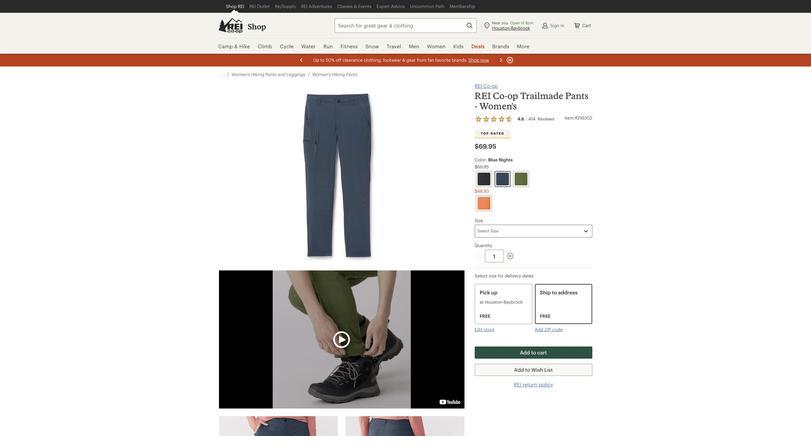 Task type: describe. For each thing, give the bounding box(es) containing it.
fitness
[[341, 43, 358, 49]]

uncommon path link
[[408, 0, 447, 13]]

expert advice link
[[374, 0, 408, 13]]

baybrook inside near you open til 8pm houston-baybrook
[[511, 25, 531, 31]]

1 vertical spatial houston-
[[485, 300, 504, 305]]

item
[[565, 115, 574, 121]]

$48.93
[[475, 188, 489, 194]]

run button
[[320, 38, 337, 54]]

. . . / women's hiking pants and leggings / women's hiking pants
[[219, 72, 358, 77]]

camp
[[218, 43, 233, 49]]

off
[[336, 57, 342, 63]]

now
[[481, 57, 489, 63]]

you
[[502, 20, 508, 25]]

snow
[[366, 43, 379, 49]]

dates
[[523, 273, 534, 279]]

rei co-op link
[[475, 83, 498, 90]]

add for add to wish list
[[515, 367, 524, 373]]

adventures
[[309, 4, 332, 9]]

up to 50% off clearance clothing, footwear & gear from fan favorite brands. shop now
[[313, 57, 489, 63]]

pause banner message scrolling image
[[506, 56, 514, 64]]

2 $69.95 from the top
[[475, 164, 489, 170]]

water button
[[298, 38, 320, 54]]

ship
[[540, 290, 551, 296]]

& for camp
[[234, 43, 238, 49]]

1 horizontal spatial pants
[[346, 72, 358, 77]]

more button
[[514, 38, 534, 54]]

youtubelogo image
[[438, 398, 462, 406]]

shop rei link
[[224, 0, 247, 13]]

select
[[475, 273, 488, 279]]

travel
[[387, 43, 402, 49]]

1 vertical spatial baybrook
[[504, 300, 523, 305]]

wish
[[532, 367, 544, 373]]

fan
[[428, 57, 434, 63]]

houston- inside near you open til 8pm houston-baybrook
[[493, 25, 511, 31]]

414
[[529, 116, 536, 122]]

rei left 'rei outlet'
[[238, 4, 244, 9]]

414 reviews
[[529, 116, 555, 122]]

1 free from the left
[[480, 314, 491, 319]]

events
[[358, 4, 372, 9]]

uncommon
[[410, 4, 435, 9]]

address
[[559, 290, 578, 296]]

pants inside rei co-op rei co-op trailmade pants - women's
[[566, 91, 589, 101]]

sign in link
[[539, 19, 567, 32]]

0 vertical spatial co-
[[484, 83, 492, 89]]

expert
[[377, 4, 390, 9]]

near
[[493, 20, 501, 25]]

. . . button
[[219, 72, 225, 77]]

2 . from the left
[[221, 72, 223, 77]]

rei down rei co-op link
[[475, 91, 491, 101]]

outlet
[[257, 4, 270, 9]]

0 horizontal spatial op
[[492, 83, 498, 89]]

up
[[313, 57, 319, 63]]

from
[[417, 57, 427, 63]]

3 . from the left
[[224, 72, 225, 77]]

add zip code button
[[535, 327, 563, 333]]

shop link
[[248, 22, 266, 31]]

at
[[480, 300, 484, 305]]

rei return policy button
[[514, 381, 554, 388]]

top
[[481, 132, 490, 135]]

search image
[[466, 22, 474, 29]]

& for classes
[[354, 4, 357, 9]]

rei for rei adventures
[[301, 4, 308, 9]]

add to cart button
[[475, 347, 593, 359]]

none field inside the shop 'banner'
[[335, 18, 477, 33]]

delivery
[[505, 273, 522, 279]]

expert advice
[[377, 4, 405, 9]]

1 horizontal spatial op
[[508, 91, 519, 101]]

men button
[[405, 38, 424, 54]]

open
[[511, 20, 521, 25]]

color: woodland olive image
[[515, 173, 528, 186]]

rei outlet link
[[247, 0, 273, 13]]

2 free from the left
[[540, 314, 551, 319]]

& inside promotional messages marquee
[[402, 57, 406, 63]]

reviews
[[538, 116, 555, 122]]

2 / from the left
[[308, 72, 310, 77]]

list
[[545, 367, 553, 373]]

path
[[436, 4, 445, 9]]

promotional messages marquee
[[0, 54, 812, 67]]

1 hiking from the left
[[251, 72, 265, 77]]

sign in
[[551, 23, 565, 28]]

edit
[[475, 327, 483, 332]]

snow button
[[362, 38, 383, 54]]

pick
[[480, 290, 491, 296]]

membership
[[450, 4, 476, 9]]

clothing,
[[364, 57, 382, 63]]

4.6
[[518, 116, 525, 122]]

blue
[[489, 157, 498, 163]]

favorite
[[436, 57, 451, 63]]

women
[[427, 43, 446, 49]]

to for address
[[552, 290, 557, 296]]

top rated button
[[475, 130, 511, 138]]

deals
[[472, 43, 485, 49]]

in
[[561, 23, 565, 28]]

color:
[[475, 157, 487, 163]]

quantity
[[475, 243, 493, 248]]

classes & events link
[[335, 0, 374, 13]]

deals button
[[468, 38, 489, 54]]

50%
[[326, 57, 335, 63]]

rei adventures
[[301, 4, 332, 9]]

kids
[[454, 43, 464, 49]]



Task type: locate. For each thing, give the bounding box(es) containing it.
to right up
[[320, 57, 325, 63]]

1 vertical spatial add
[[520, 350, 530, 356]]

shop for shop rei
[[226, 4, 237, 9]]

for
[[498, 273, 504, 279]]

0 vertical spatial op
[[492, 83, 498, 89]]

2 horizontal spatial shop
[[469, 57, 479, 63]]

next message image
[[497, 56, 505, 64]]

til
[[522, 20, 525, 25]]

women's
[[232, 72, 250, 77], [313, 72, 331, 77], [480, 101, 517, 111]]

shop up the rei co-op, go to rei.com home page image
[[226, 4, 237, 9]]

size
[[475, 218, 483, 223]]

brands button
[[489, 38, 514, 54]]

rei for rei co-op rei co-op trailmade pants - women's
[[475, 83, 482, 89]]

1 vertical spatial co-
[[493, 91, 508, 101]]

None field
[[335, 18, 477, 33]]

re/supply link
[[273, 0, 299, 13]]

0 vertical spatial shop
[[226, 4, 237, 9]]

free up zip
[[540, 314, 551, 319]]

to inside popup button
[[532, 350, 537, 356]]

/ right leggings
[[308, 72, 310, 77]]

uncommon path
[[410, 4, 445, 9]]

0 vertical spatial houston-
[[493, 25, 511, 31]]

0 horizontal spatial &
[[234, 43, 238, 49]]

more
[[517, 43, 530, 49]]

cycle
[[280, 43, 294, 49]]

add inside popup button
[[520, 350, 530, 356]]

2 horizontal spatial .
[[224, 72, 225, 77]]

rei up -
[[475, 83, 482, 89]]

0 horizontal spatial co-
[[484, 83, 492, 89]]

op down next message image
[[492, 83, 498, 89]]

0 horizontal spatial hiking
[[251, 72, 265, 77]]

rated
[[491, 132, 505, 135]]

leggings
[[287, 72, 306, 77]]

co- down 'now'
[[484, 83, 492, 89]]

houston- down up
[[485, 300, 504, 305]]

0 horizontal spatial shop
[[226, 4, 237, 9]]

women's inside rei co-op rei co-op trailmade pants - women's
[[480, 101, 517, 111]]

baybrook down til
[[511, 25, 531, 31]]

size
[[489, 273, 497, 279]]

-
[[475, 101, 478, 111]]

houston- down the you
[[493, 25, 511, 31]]

add for add zip code
[[535, 327, 544, 332]]

Search for great gear & clothing text field
[[335, 18, 477, 33]]

color: black image
[[478, 173, 491, 186]]

increment quantity image
[[507, 252, 514, 260]]

rei for rei return policy
[[514, 382, 522, 388]]

classes & events
[[337, 4, 372, 9]]

op up 4.6
[[508, 91, 519, 101]]

pants down clearance
[[346, 72, 358, 77]]

add to cart
[[520, 350, 547, 356]]

run
[[324, 43, 333, 49]]

1 vertical spatial shop
[[248, 22, 266, 31]]

1 vertical spatial &
[[234, 43, 238, 49]]

None number field
[[485, 250, 504, 263]]

$69.95 down color:
[[475, 164, 489, 170]]

color: blue nights
[[475, 157, 513, 163]]

to inside promotional messages marquee
[[320, 57, 325, 63]]

2 horizontal spatial &
[[402, 57, 406, 63]]

and
[[278, 72, 286, 77]]

up
[[492, 290, 498, 296]]

2 hiking from the left
[[332, 72, 345, 77]]

travel button
[[383, 38, 405, 54]]

rei adventures link
[[299, 0, 335, 13]]

code
[[553, 327, 563, 332]]

add left zip
[[535, 327, 544, 332]]

rei inside button
[[514, 382, 522, 388]]

to
[[320, 57, 325, 63], [552, 290, 557, 296], [532, 350, 537, 356], [526, 367, 531, 373]]

0 vertical spatial $69.95
[[475, 142, 497, 150]]

1 . from the left
[[219, 72, 220, 77]]

0 horizontal spatial free
[[480, 314, 491, 319]]

camp & hike
[[218, 43, 250, 49]]

1 horizontal spatial women's
[[313, 72, 331, 77]]

to left wish
[[526, 367, 531, 373]]

store
[[484, 327, 495, 332]]

1 vertical spatial op
[[508, 91, 519, 101]]

women's right -
[[480, 101, 517, 111]]

rei left adventures
[[301, 4, 308, 9]]

1 horizontal spatial .
[[221, 72, 223, 77]]

.
[[219, 72, 220, 77], [221, 72, 223, 77], [224, 72, 225, 77]]

shop left 'now'
[[469, 57, 479, 63]]

shop inside promotional messages marquee
[[469, 57, 479, 63]]

women's hiking pants link
[[313, 72, 358, 77]]

women's hiking pants and leggings link
[[232, 72, 306, 77]]

add inside button
[[515, 367, 524, 373]]

re/supply
[[275, 4, 296, 9]]

2 vertical spatial add
[[515, 367, 524, 373]]

to for 50%
[[320, 57, 325, 63]]

classes
[[337, 4, 353, 9]]

1 / from the left
[[228, 72, 229, 77]]

to for wish
[[526, 367, 531, 373]]

rei co-op rei co-op trailmade pants - women's
[[475, 83, 589, 111]]

select size for delivery dates
[[475, 273, 534, 279]]

$69.95 down top
[[475, 142, 497, 150]]

1 horizontal spatial shop
[[248, 22, 266, 31]]

1 vertical spatial $69.95
[[475, 164, 489, 170]]

2 horizontal spatial pants
[[566, 91, 589, 101]]

0 vertical spatial add
[[535, 327, 544, 332]]

membership link
[[447, 0, 478, 13]]

rei left return
[[514, 382, 522, 388]]

ship to address
[[540, 290, 578, 296]]

climb
[[258, 43, 272, 49]]

at houston-baybrook
[[480, 300, 523, 305]]

1 horizontal spatial co-
[[493, 91, 508, 101]]

hiking down the off
[[332, 72, 345, 77]]

&
[[354, 4, 357, 9], [234, 43, 238, 49], [402, 57, 406, 63]]

to left 'cart'
[[532, 350, 537, 356]]

1 $69.95 from the top
[[475, 142, 497, 150]]

add left wish
[[515, 367, 524, 373]]

free
[[480, 314, 491, 319], [540, 314, 551, 319]]

0 horizontal spatial /
[[228, 72, 229, 77]]

0 horizontal spatial .
[[219, 72, 220, 77]]

to right ship
[[552, 290, 557, 296]]

shop rei
[[226, 4, 244, 9]]

gear
[[407, 57, 416, 63]]

add zip code
[[535, 327, 563, 332]]

2 vertical spatial shop
[[469, 57, 479, 63]]

/ right . . . dropdown button
[[228, 72, 229, 77]]

1 horizontal spatial hiking
[[332, 72, 345, 77]]

baybrook down delivery
[[504, 300, 523, 305]]

brands.
[[452, 57, 468, 63]]

cart
[[583, 23, 591, 28]]

kids button
[[450, 38, 468, 54]]

rei return policy
[[514, 382, 554, 388]]

color: blue nights image
[[496, 173, 509, 186]]

2 horizontal spatial women's
[[480, 101, 517, 111]]

trailmade
[[521, 91, 564, 101]]

0 horizontal spatial women's
[[232, 72, 250, 77]]

rei left outlet
[[250, 4, 256, 9]]

co- down rei co-op link
[[493, 91, 508, 101]]

to inside button
[[526, 367, 531, 373]]

shop down the rei outlet link at the top of page
[[248, 22, 266, 31]]

color: copper clay image
[[478, 197, 491, 210]]

pants
[[266, 72, 277, 77], [346, 72, 358, 77], [566, 91, 589, 101]]

rei co-op, go to rei.com home page link
[[218, 18, 243, 33]]

1 horizontal spatial &
[[354, 4, 357, 9]]

hiking left and
[[251, 72, 265, 77]]

0 vertical spatial &
[[354, 4, 357, 9]]

shop banner
[[0, 0, 812, 54]]

add for add to cart
[[520, 350, 530, 356]]

0 horizontal spatial pants
[[266, 72, 277, 77]]

sign
[[551, 23, 560, 28]]

footwear
[[383, 57, 401, 63]]

to for cart
[[532, 350, 537, 356]]

fitness button
[[337, 38, 362, 54]]

men
[[409, 43, 420, 49]]

baybrook
[[511, 25, 531, 31], [504, 300, 523, 305]]

previous message image
[[298, 56, 305, 64]]

free up edit store
[[480, 314, 491, 319]]

rei outlet
[[250, 4, 270, 9]]

& left the 'gear'
[[402, 57, 406, 63]]

rei co-op, go to rei.com home page image
[[218, 18, 243, 33]]

water
[[302, 43, 316, 49]]

pants left and
[[266, 72, 277, 77]]

None search field
[[324, 18, 477, 33]]

add inside "button"
[[535, 327, 544, 332]]

item #216302
[[565, 115, 593, 121]]

camp & hike button
[[218, 38, 254, 54]]

2 vertical spatial &
[[402, 57, 406, 63]]

brands
[[493, 43, 510, 49]]

& left 'hike'
[[234, 43, 238, 49]]

shop for shop
[[248, 22, 266, 31]]

cart link
[[570, 18, 595, 33]]

pants up item #216302
[[566, 91, 589, 101]]

& inside dropdown button
[[234, 43, 238, 49]]

cart
[[538, 350, 547, 356]]

play rei co-op trailmade pants - women's video image
[[332, 330, 352, 350]]

hiking
[[251, 72, 265, 77], [332, 72, 345, 77]]

& left events
[[354, 4, 357, 9]]

add to wish list button
[[475, 364, 593, 376]]

0 vertical spatial baybrook
[[511, 25, 531, 31]]

#216302
[[576, 115, 593, 121]]

rei for rei outlet
[[250, 4, 256, 9]]

women's right . . . dropdown button
[[232, 72, 250, 77]]

none search field inside the shop 'banner'
[[324, 18, 477, 33]]

clearance
[[343, 57, 363, 63]]

women's down up
[[313, 72, 331, 77]]

1 horizontal spatial free
[[540, 314, 551, 319]]

decrement quantity image
[[475, 252, 483, 260]]

top rated
[[481, 132, 505, 135]]

advice
[[391, 4, 405, 9]]

add left 'cart'
[[520, 350, 530, 356]]

co-
[[484, 83, 492, 89], [493, 91, 508, 101]]

1 horizontal spatial /
[[308, 72, 310, 77]]

hike
[[239, 43, 250, 49]]



Task type: vqa. For each thing, say whether or not it's contained in the screenshot.
REI return policy on the bottom right of page
yes



